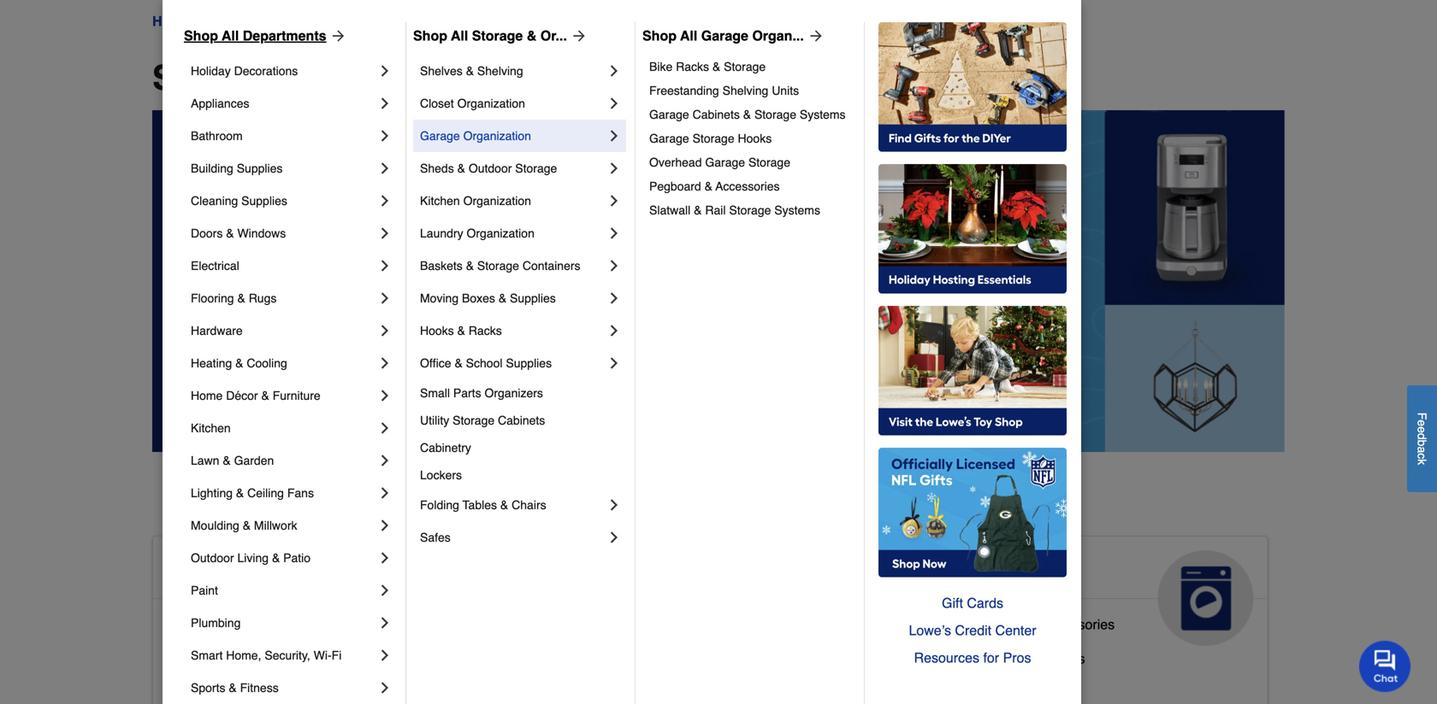 Task type: vqa. For each thing, say whether or not it's contained in the screenshot.
top 'Roll)'
no



Task type: describe. For each thing, give the bounding box(es) containing it.
décor
[[226, 389, 258, 403]]

doors & windows
[[191, 227, 286, 240]]

animal
[[548, 558, 628, 585]]

shop for shop all garage organ...
[[643, 28, 677, 44]]

gift
[[942, 596, 963, 612]]

parts for small
[[453, 387, 481, 400]]

chevron right image for moulding & millwork
[[376, 518, 394, 535]]

pet beds, houses, & furniture
[[548, 679, 733, 695]]

boxes
[[462, 292, 495, 305]]

hooks & racks
[[420, 324, 502, 338]]

& down accessible bedroom 'link'
[[229, 682, 237, 696]]

1 vertical spatial shelving
[[723, 84, 769, 98]]

shop all garage organ... link
[[643, 26, 825, 46]]

d
[[1415, 433, 1429, 440]]

closet organization
[[420, 97, 525, 110]]

0 horizontal spatial cabinets
[[498, 414, 545, 428]]

credit
[[955, 623, 992, 639]]

for
[[983, 651, 999, 666]]

millwork
[[254, 519, 297, 533]]

garage cabinets & storage systems link
[[649, 103, 852, 127]]

moving
[[420, 292, 459, 305]]

smart home, security, wi-fi link
[[191, 640, 376, 672]]

chevron right image for doors & windows
[[376, 225, 394, 242]]

holiday decorations link
[[191, 55, 376, 87]]

organization for laundry organization
[[467, 227, 535, 240]]

smart home, security, wi-fi
[[191, 649, 342, 663]]

sports & fitness link
[[191, 672, 376, 705]]

holiday decorations
[[191, 64, 298, 78]]

outdoor living & patio
[[191, 552, 311, 566]]

& down boxes
[[457, 324, 465, 338]]

sheds
[[420, 162, 454, 175]]

k
[[1415, 459, 1429, 465]]

shop for shop all departments
[[184, 28, 218, 44]]

plumbing
[[191, 617, 241, 631]]

chevron right image for sheds & outdoor storage
[[606, 160, 623, 177]]

shop all departments link
[[184, 26, 347, 46]]

visit the lowe's toy shop. image
[[879, 306, 1067, 436]]

animal & pet care
[[548, 558, 696, 613]]

& left millwork
[[243, 519, 251, 533]]

baskets & storage containers link
[[420, 250, 606, 282]]

0 vertical spatial outdoor
[[469, 162, 512, 175]]

& right lawn
[[223, 454, 231, 468]]

& inside "link"
[[499, 292, 507, 305]]

1 vertical spatial outdoor
[[191, 552, 234, 566]]

appliances image
[[1158, 551, 1254, 647]]

accessible bathroom link
[[167, 613, 295, 648]]

chevron right image for baskets & storage containers
[[606, 258, 623, 275]]

garage up pegboard & accessories
[[705, 156, 745, 169]]

& left cooling
[[235, 357, 243, 370]]

& left "patio"
[[272, 552, 280, 566]]

shop all departments
[[152, 58, 509, 98]]

rail
[[705, 204, 726, 217]]

units
[[772, 84, 799, 98]]

0 horizontal spatial racks
[[469, 324, 502, 338]]

home,
[[226, 649, 261, 663]]

sports & fitness
[[191, 682, 279, 696]]

& up rail
[[705, 180, 713, 193]]

1 vertical spatial furniture
[[678, 679, 733, 695]]

& inside 'link'
[[713, 60, 721, 74]]

pegboard & accessories link
[[649, 175, 852, 198]]

shop
[[152, 58, 238, 98]]

all for shop all departments
[[222, 28, 239, 44]]

supplies for livestock supplies
[[609, 645, 661, 660]]

cleaning supplies
[[191, 194, 287, 208]]

doors & windows link
[[191, 217, 376, 250]]

lawn & garden link
[[191, 445, 376, 477]]

a
[[1415, 447, 1429, 453]]

storage down pegboard & accessories link
[[729, 204, 771, 217]]

paint
[[191, 584, 218, 598]]

& left pros at the right of the page
[[992, 651, 1001, 667]]

pegboard & accessories
[[649, 180, 780, 193]]

pegboard
[[649, 180, 701, 193]]

arrow right image for shop all garage organ...
[[804, 27, 825, 44]]

chevron right image for shelves & shelving
[[606, 62, 623, 80]]

flooring
[[191, 292, 234, 305]]

heating & cooling link
[[191, 347, 376, 380]]

arrow right image for shop all storage & or...
[[567, 27, 588, 44]]

gift cards link
[[879, 590, 1067, 618]]

smart
[[191, 649, 223, 663]]

& up wine
[[1029, 617, 1038, 633]]

utility storage cabinets
[[420, 414, 545, 428]]

accessible home image
[[396, 551, 492, 647]]

flooring & rugs link
[[191, 282, 376, 315]]

cooling
[[247, 357, 287, 370]]

chevron right image for heating & cooling
[[376, 355, 394, 372]]

systems for slatwall & rail storage systems
[[775, 204, 820, 217]]

entry
[[236, 686, 268, 701]]

0 horizontal spatial shelving
[[477, 64, 523, 78]]

all for shop all garage organ...
[[680, 28, 698, 44]]

hardware link
[[191, 315, 376, 347]]

appliance
[[929, 617, 989, 633]]

departments for shop
[[243, 28, 326, 44]]

chevron right image for laundry organization
[[606, 225, 623, 242]]

building supplies
[[191, 162, 283, 175]]

overhead
[[649, 156, 702, 169]]

slatwall
[[649, 204, 691, 217]]

plumbing link
[[191, 607, 376, 640]]

arrow right image
[[326, 27, 347, 44]]

accessible home
[[167, 558, 365, 585]]

moulding & millwork
[[191, 519, 297, 533]]

appliance parts & accessories
[[929, 617, 1115, 633]]

officially licensed n f l gifts. shop now. image
[[879, 448, 1067, 578]]

accessible bedroom
[[167, 651, 292, 667]]

moving boxes & supplies
[[420, 292, 556, 305]]

1 e from the top
[[1415, 420, 1429, 427]]

shop all storage & or...
[[413, 28, 567, 44]]

chevron right image for garage organization
[[606, 127, 623, 145]]

& right décor
[[261, 389, 269, 403]]

lockers
[[420, 469, 462, 483]]

bedroom
[[236, 651, 292, 667]]

doors
[[191, 227, 223, 240]]

baskets & storage containers
[[420, 259, 581, 273]]

windows
[[237, 227, 286, 240]]

lighting
[[191, 487, 233, 500]]

sports
[[191, 682, 225, 696]]

organization for kitchen organization
[[463, 194, 531, 208]]

storage inside 'link'
[[472, 28, 523, 44]]

& right houses,
[[665, 679, 674, 695]]

animal & pet care image
[[777, 551, 873, 647]]

accessible entry & home
[[167, 686, 321, 701]]

holiday
[[191, 64, 231, 78]]

organization for closet organization
[[457, 97, 525, 110]]

center
[[995, 623, 1037, 639]]

shop all garage organ...
[[643, 28, 804, 44]]

baskets
[[420, 259, 463, 273]]

chevron right image for folding tables & chairs
[[606, 497, 623, 514]]

containers
[[523, 259, 581, 273]]

chevron right image for paint
[[376, 583, 394, 600]]

chevron right image for office & school supplies
[[606, 355, 623, 372]]

accessible home link
[[153, 537, 505, 647]]

supplies inside "link"
[[510, 292, 556, 305]]



Task type: locate. For each thing, give the bounding box(es) containing it.
kitchen for kitchen organization
[[420, 194, 460, 208]]

1 horizontal spatial shelving
[[723, 84, 769, 98]]

accessible entry & home link
[[167, 682, 321, 705]]

chevron right image for building supplies
[[376, 160, 394, 177]]

0 horizontal spatial outdoor
[[191, 552, 234, 566]]

garage for garage cabinets & storage systems
[[649, 108, 689, 121]]

1 vertical spatial kitchen
[[191, 422, 231, 435]]

arrow right image up shelves & shelving link at the top of page
[[567, 27, 588, 44]]

1 vertical spatial racks
[[469, 324, 502, 338]]

shop up holiday
[[184, 28, 218, 44]]

parts down cards
[[993, 617, 1025, 633]]

0 vertical spatial racks
[[676, 60, 709, 74]]

e up 'd'
[[1415, 420, 1429, 427]]

shop all storage & or... link
[[413, 26, 588, 46]]

storage up moving boxes & supplies
[[477, 259, 519, 273]]

& right animal
[[635, 558, 652, 585]]

accessible for accessible home
[[167, 558, 292, 585]]

& left or... at left top
[[527, 28, 537, 44]]

storage up overhead garage storage at the top of page
[[693, 132, 735, 145]]

garage for garage organization
[[420, 129, 460, 143]]

0 vertical spatial kitchen
[[420, 194, 460, 208]]

accessible up "smart"
[[167, 617, 232, 633]]

f e e d b a c k button
[[1407, 386, 1437, 493]]

cabinets down small parts organizers link
[[498, 414, 545, 428]]

closet
[[420, 97, 454, 110]]

& up garage storage hooks link
[[743, 108, 751, 121]]

cabinets up garage storage hooks
[[693, 108, 740, 121]]

kitchen link
[[191, 412, 376, 445]]

racks inside 'link'
[[676, 60, 709, 74]]

organ...
[[752, 28, 804, 44]]

beds,
[[572, 679, 607, 695]]

all for shop all departments
[[247, 58, 290, 98]]

kitchen for kitchen
[[191, 422, 231, 435]]

c
[[1415, 453, 1429, 459]]

chevron right image for smart home, security, wi-fi
[[376, 648, 394, 665]]

kitchen organization
[[420, 194, 531, 208]]

chevron right image for lawn & garden
[[376, 453, 394, 470]]

organization up sheds & outdoor storage
[[463, 129, 531, 143]]

organization for garage organization
[[463, 129, 531, 143]]

1 horizontal spatial hooks
[[738, 132, 772, 145]]

ceiling
[[247, 487, 284, 500]]

freestanding shelving units link
[[649, 79, 852, 103]]

arrow right image
[[567, 27, 588, 44], [804, 27, 825, 44]]

1 horizontal spatial shop
[[413, 28, 447, 44]]

appliance parts & accessories link
[[929, 613, 1115, 648]]

hooks
[[738, 132, 772, 145], [420, 324, 454, 338]]

& inside animal & pet care
[[635, 558, 652, 585]]

2 arrow right image from the left
[[804, 27, 825, 44]]

& inside 'link'
[[527, 28, 537, 44]]

shop up bike
[[643, 28, 677, 44]]

1 vertical spatial hooks
[[420, 324, 454, 338]]

accessories up chillers
[[1041, 617, 1115, 633]]

2 accessible from the top
[[167, 617, 232, 633]]

appliances up cards
[[929, 558, 1057, 585]]

1 horizontal spatial kitchen
[[420, 194, 460, 208]]

folding tables & chairs
[[420, 499, 546, 512]]

chevron right image
[[376, 62, 394, 80], [606, 62, 623, 80], [606, 95, 623, 112], [606, 127, 623, 145], [606, 160, 623, 177], [376, 225, 394, 242], [606, 225, 623, 242], [376, 323, 394, 340], [376, 420, 394, 437], [606, 497, 623, 514], [376, 518, 394, 535], [606, 530, 623, 547], [376, 583, 394, 600], [376, 648, 394, 665]]

organizers
[[485, 387, 543, 400]]

storage down units
[[755, 108, 797, 121]]

beverage
[[929, 651, 988, 667]]

school
[[466, 357, 503, 370]]

chevron right image for home décor & furniture
[[376, 388, 394, 405]]

kitchen organization link
[[420, 185, 606, 217]]

racks
[[676, 60, 709, 74], [469, 324, 502, 338]]

all up bike racks & storage
[[680, 28, 698, 44]]

pet inside animal & pet care
[[659, 558, 696, 585]]

accessible for accessible bathroom
[[167, 617, 232, 633]]

beverage & wine chillers
[[929, 651, 1085, 667]]

beverage & wine chillers link
[[929, 648, 1085, 682]]

organization up 'garage organization'
[[457, 97, 525, 110]]

organization down sheds & outdoor storage
[[463, 194, 531, 208]]

0 horizontal spatial accessories
[[716, 180, 780, 193]]

racks up freestanding
[[676, 60, 709, 74]]

1 vertical spatial systems
[[775, 204, 820, 217]]

lowe's credit center
[[909, 623, 1037, 639]]

overhead garage storage link
[[649, 151, 852, 175]]

kitchen up lawn
[[191, 422, 231, 435]]

lighting & ceiling fans link
[[191, 477, 376, 510]]

home
[[152, 13, 190, 29], [191, 389, 223, 403], [299, 558, 365, 585], [285, 686, 321, 701]]

chevron right image for moving boxes & supplies
[[606, 290, 623, 307]]

systems down freestanding shelving units link
[[800, 108, 846, 121]]

systems down pegboard & accessories link
[[775, 204, 820, 217]]

garage for garage storage hooks
[[649, 132, 689, 145]]

chevron right image for kitchen organization
[[606, 192, 623, 210]]

laundry organization
[[420, 227, 535, 240]]

1 vertical spatial parts
[[993, 617, 1025, 633]]

garage organization link
[[420, 120, 606, 152]]

appliances link down decorations
[[191, 87, 376, 120]]

departments for shop
[[299, 58, 509, 98]]

1 horizontal spatial racks
[[676, 60, 709, 74]]

accessible up sports
[[167, 651, 232, 667]]

0 vertical spatial appliances
[[191, 97, 249, 110]]

cabinetry
[[420, 441, 471, 455]]

appliances link up chillers
[[916, 537, 1268, 647]]

storage up freestanding shelving units link
[[724, 60, 766, 74]]

shop up shelves
[[413, 28, 447, 44]]

0 horizontal spatial hooks
[[420, 324, 454, 338]]

garage storage hooks link
[[649, 127, 852, 151]]

laundry
[[420, 227, 463, 240]]

arrow right image inside shop all garage organ... link
[[804, 27, 825, 44]]

2 e from the top
[[1415, 427, 1429, 433]]

living
[[237, 552, 269, 566]]

1 horizontal spatial cabinets
[[693, 108, 740, 121]]

furniture up kitchen link
[[273, 389, 321, 403]]

0 horizontal spatial appliances
[[191, 97, 249, 110]]

accessories
[[716, 180, 780, 193], [1041, 617, 1115, 633]]

supplies up houses,
[[609, 645, 661, 660]]

1 horizontal spatial pet
[[659, 558, 696, 585]]

bike
[[649, 60, 673, 74]]

racks up office & school supplies
[[469, 324, 502, 338]]

& right shelves
[[466, 64, 474, 78]]

outdoor living & patio link
[[191, 542, 376, 575]]

0 vertical spatial hooks
[[738, 132, 772, 145]]

chevron right image for hooks & racks
[[606, 323, 623, 340]]

& left ceiling
[[236, 487, 244, 500]]

chevron right image for lighting & ceiling fans
[[376, 485, 394, 502]]

e up b
[[1415, 427, 1429, 433]]

0 vertical spatial bathroom
[[191, 129, 243, 143]]

folding tables & chairs link
[[420, 489, 606, 522]]

chevron right image for closet organization
[[606, 95, 623, 112]]

garage up bike racks & storage
[[701, 28, 748, 44]]

holiday hosting essentials. image
[[879, 164, 1067, 294]]

supplies
[[237, 162, 283, 175], [241, 194, 287, 208], [510, 292, 556, 305], [506, 357, 552, 370], [609, 645, 661, 660]]

care
[[548, 585, 601, 613]]

organization up baskets & storage containers
[[467, 227, 535, 240]]

accessible inside 'link'
[[167, 651, 232, 667]]

chevron right image for kitchen
[[376, 420, 394, 437]]

tables
[[463, 499, 497, 512]]

shelves & shelving
[[420, 64, 523, 78]]

garage up overhead
[[649, 132, 689, 145]]

heating
[[191, 357, 232, 370]]

& left the rugs
[[237, 292, 245, 305]]

freestanding shelving units
[[649, 84, 799, 98]]

or...
[[540, 28, 567, 44]]

garage down freestanding
[[649, 108, 689, 121]]

all for shop all storage & or...
[[451, 28, 468, 44]]

moulding
[[191, 519, 239, 533]]

1 vertical spatial bathroom
[[236, 617, 295, 633]]

chat invite button image
[[1359, 641, 1412, 693]]

arrow right image up bike racks & storage 'link'
[[804, 27, 825, 44]]

0 vertical spatial accessories
[[716, 180, 780, 193]]

0 horizontal spatial arrow right image
[[567, 27, 588, 44]]

0 horizontal spatial kitchen
[[191, 422, 231, 435]]

home link
[[152, 11, 190, 32]]

shelving
[[477, 64, 523, 78], [723, 84, 769, 98]]

laundry organization link
[[420, 217, 606, 250]]

1 shop from the left
[[184, 28, 218, 44]]

hooks up 'office'
[[420, 324, 454, 338]]

chevron right image for hardware
[[376, 323, 394, 340]]

pet
[[659, 558, 696, 585], [548, 679, 569, 695]]

accessible for accessible entry & home
[[167, 686, 232, 701]]

all down shop all departments link
[[247, 58, 290, 98]]

slatwall & rail storage systems
[[649, 204, 820, 217]]

supplies up windows
[[241, 194, 287, 208]]

storage inside 'link'
[[724, 60, 766, 74]]

cards
[[967, 596, 1004, 612]]

storage down garage organization link
[[515, 162, 557, 175]]

livestock
[[548, 645, 605, 660]]

safes link
[[420, 522, 606, 554]]

2 shop from the left
[[413, 28, 447, 44]]

outdoor down moulding
[[191, 552, 234, 566]]

& right baskets
[[466, 259, 474, 273]]

shelving up garage cabinets & storage systems
[[723, 84, 769, 98]]

gift cards
[[942, 596, 1004, 612]]

1 vertical spatial appliances link
[[916, 537, 1268, 647]]

systems for garage cabinets & storage systems
[[800, 108, 846, 121]]

building supplies link
[[191, 152, 376, 185]]

arrow right image inside shop all storage & or... 'link'
[[567, 27, 588, 44]]

utility storage cabinets link
[[420, 407, 623, 435]]

1 horizontal spatial parts
[[993, 617, 1025, 633]]

chevron right image for safes
[[606, 530, 623, 547]]

chevron right image for holiday decorations
[[376, 62, 394, 80]]

systems inside garage cabinets & storage systems link
[[800, 108, 846, 121]]

hooks up overhead garage storage link
[[738, 132, 772, 145]]

0 vertical spatial systems
[[800, 108, 846, 121]]

& right sheds
[[457, 162, 465, 175]]

0 horizontal spatial appliances link
[[191, 87, 376, 120]]

chevron right image for appliances
[[376, 95, 394, 112]]

shelving up closet organization link
[[477, 64, 523, 78]]

chevron right image for outdoor living & patio
[[376, 550, 394, 567]]

1 horizontal spatial accessories
[[1041, 617, 1115, 633]]

0 horizontal spatial parts
[[453, 387, 481, 400]]

& right tables
[[500, 499, 508, 512]]

chevron right image for plumbing
[[376, 615, 394, 632]]

electrical link
[[191, 250, 376, 282]]

& up the freestanding shelving units
[[713, 60, 721, 74]]

kitchen up laundry
[[420, 194, 460, 208]]

heating & cooling
[[191, 357, 287, 370]]

appliances down holiday
[[191, 97, 249, 110]]

supplies for cleaning supplies
[[241, 194, 287, 208]]

supplies for building supplies
[[237, 162, 283, 175]]

0 horizontal spatial furniture
[[273, 389, 321, 403]]

chillers
[[1040, 651, 1085, 667]]

bathroom up 'building'
[[191, 129, 243, 143]]

garage cabinets & storage systems
[[649, 108, 846, 121]]

& right 'office'
[[455, 357, 463, 370]]

outdoor down 'garage organization'
[[469, 162, 512, 175]]

folding
[[420, 499, 459, 512]]

fi
[[332, 649, 342, 663]]

building
[[191, 162, 233, 175]]

supplies up cleaning supplies
[[237, 162, 283, 175]]

pros
[[1003, 651, 1031, 666]]

2 horizontal spatial shop
[[643, 28, 677, 44]]

storage up shelves & shelving link at the top of page
[[472, 28, 523, 44]]

livestock supplies link
[[548, 641, 661, 675]]

overhead garage storage
[[649, 156, 791, 169]]

0 vertical spatial parts
[[453, 387, 481, 400]]

supplies up small parts organizers link
[[506, 357, 552, 370]]

chevron right image for bathroom
[[376, 127, 394, 145]]

supplies down 'containers'
[[510, 292, 556, 305]]

3 accessible from the top
[[167, 651, 232, 667]]

1 horizontal spatial furniture
[[678, 679, 733, 695]]

lockers link
[[420, 462, 623, 489]]

moulding & millwork link
[[191, 510, 376, 542]]

storage down small parts organizers
[[453, 414, 495, 428]]

4 accessible from the top
[[167, 686, 232, 701]]

chevron right image for electrical
[[376, 258, 394, 275]]

1 horizontal spatial arrow right image
[[804, 27, 825, 44]]

small parts organizers link
[[420, 380, 623, 407]]

0 horizontal spatial shop
[[184, 28, 218, 44]]

chevron right image for cleaning supplies
[[376, 192, 394, 210]]

chevron right image for flooring & rugs
[[376, 290, 394, 307]]

0 vertical spatial shelving
[[477, 64, 523, 78]]

bike racks & storage link
[[649, 55, 852, 79]]

1 accessible from the top
[[167, 558, 292, 585]]

accessible for accessible bedroom
[[167, 651, 232, 667]]

accessible down "smart"
[[167, 686, 232, 701]]

systems inside the slatwall & rail storage systems link
[[775, 204, 820, 217]]

furniture right houses,
[[678, 679, 733, 695]]

0 horizontal spatial pet
[[548, 679, 569, 695]]

shop inside 'link'
[[413, 28, 447, 44]]

shop for shop all storage & or...
[[413, 28, 447, 44]]

wine
[[1005, 651, 1036, 667]]

parts for appliance
[[993, 617, 1025, 633]]

1 horizontal spatial appliances
[[929, 558, 1057, 585]]

cleaning
[[191, 194, 238, 208]]

livestock supplies
[[548, 645, 661, 660]]

& right boxes
[[499, 292, 507, 305]]

0 vertical spatial appliances link
[[191, 87, 376, 120]]

chevron right image for sports & fitness
[[376, 680, 394, 697]]

& right doors
[[226, 227, 234, 240]]

furniture
[[273, 389, 321, 403], [678, 679, 733, 695]]

1 horizontal spatial outdoor
[[469, 162, 512, 175]]

bike racks & storage
[[649, 60, 766, 74]]

appliances
[[191, 97, 249, 110], [929, 558, 1057, 585]]

& left rail
[[694, 204, 702, 217]]

1 vertical spatial cabinets
[[498, 414, 545, 428]]

1 arrow right image from the left
[[567, 27, 588, 44]]

1 vertical spatial pet
[[548, 679, 569, 695]]

0 vertical spatial pet
[[659, 558, 696, 585]]

enjoy savings year-round. no matter what you're shopping for, find what you need at a great price. image
[[152, 110, 1285, 452]]

3 shop from the left
[[643, 28, 677, 44]]

parts up utility storage cabinets
[[453, 387, 481, 400]]

garage up sheds
[[420, 129, 460, 143]]

all up shelves & shelving
[[451, 28, 468, 44]]

accessible down moulding
[[167, 558, 292, 585]]

& right entry
[[272, 686, 281, 701]]

1 vertical spatial appliances
[[929, 558, 1057, 585]]

bathroom up smart home, security, wi-fi
[[236, 617, 295, 633]]

0 vertical spatial furniture
[[273, 389, 321, 403]]

paint link
[[191, 575, 376, 607]]

find gifts for the diyer. image
[[879, 22, 1067, 152]]

storage down garage storage hooks link
[[749, 156, 791, 169]]

office & school supplies
[[420, 357, 552, 370]]

1 vertical spatial accessories
[[1041, 617, 1115, 633]]

0 vertical spatial cabinets
[[693, 108, 740, 121]]

fans
[[287, 487, 314, 500]]

chevron right image
[[376, 95, 394, 112], [376, 127, 394, 145], [376, 160, 394, 177], [376, 192, 394, 210], [606, 192, 623, 210], [376, 258, 394, 275], [606, 258, 623, 275], [376, 290, 394, 307], [606, 290, 623, 307], [606, 323, 623, 340], [376, 355, 394, 372], [606, 355, 623, 372], [376, 388, 394, 405], [376, 453, 394, 470], [376, 485, 394, 502], [376, 550, 394, 567], [376, 615, 394, 632], [376, 680, 394, 697]]

accessories up the slatwall & rail storage systems link
[[716, 180, 780, 193]]

all up holiday decorations
[[222, 28, 239, 44]]

all inside 'link'
[[451, 28, 468, 44]]

shop
[[184, 28, 218, 44], [413, 28, 447, 44], [643, 28, 677, 44]]

1 horizontal spatial appliances link
[[916, 537, 1268, 647]]



